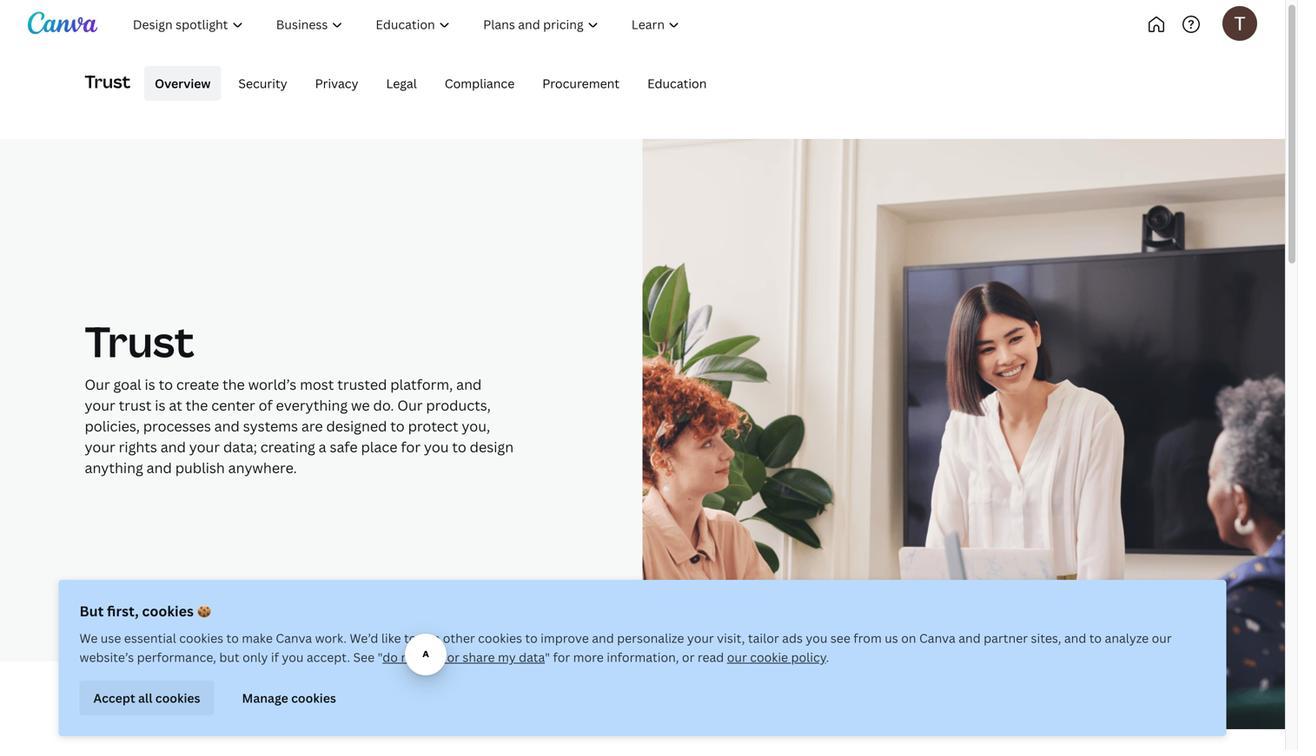 Task type: locate. For each thing, give the bounding box(es) containing it.
my
[[498, 650, 516, 666]]

your up publish
[[189, 438, 220, 457]]

trust left "overview"
[[85, 69, 130, 93]]

and up products,
[[456, 375, 482, 394]]

0 horizontal spatial you
[[282, 650, 304, 666]]

your up read
[[687, 630, 714, 647]]

1 " from the left
[[378, 650, 383, 666]]

1 or from the left
[[447, 650, 460, 666]]

anywhere.
[[228, 459, 297, 478]]

we
[[80, 630, 98, 647]]

processes
[[143, 417, 211, 436]]

our
[[85, 375, 110, 394], [397, 396, 423, 415]]

only
[[243, 650, 268, 666]]

canva right on
[[919, 630, 956, 647]]

1 use from the left
[[101, 630, 121, 647]]

"
[[378, 650, 383, 666], [545, 650, 550, 666]]

improve
[[541, 630, 589, 647]]

and down rights
[[147, 459, 172, 478]]

website's
[[80, 650, 134, 666]]

accept all cookies
[[93, 690, 200, 707]]

2 horizontal spatial you
[[806, 630, 828, 647]]

are
[[301, 417, 323, 436]]

0 vertical spatial you
[[424, 438, 449, 457]]

0 vertical spatial is
[[145, 375, 155, 394]]

cookies right all
[[155, 690, 200, 707]]

policies,
[[85, 417, 140, 436]]

0 horizontal spatial for
[[401, 438, 421, 457]]

.
[[826, 650, 829, 666]]

tailor
[[748, 630, 779, 647]]

procurement link
[[532, 66, 630, 101]]

1 horizontal spatial "
[[545, 650, 550, 666]]

publish
[[175, 459, 225, 478]]

place
[[361, 438, 398, 457]]

1 vertical spatial trust
[[85, 313, 194, 370]]

for down protect
[[401, 438, 421, 457]]

0 vertical spatial our
[[85, 375, 110, 394]]

0 horizontal spatial or
[[447, 650, 460, 666]]

platform,
[[390, 375, 453, 394]]

2 canva from the left
[[919, 630, 956, 647]]

0 vertical spatial for
[[401, 438, 421, 457]]

0 vertical spatial trust
[[85, 69, 130, 93]]

use up website's
[[101, 630, 121, 647]]

first,
[[107, 602, 139, 621]]

work.
[[315, 630, 347, 647]]

top level navigation element
[[118, 7, 754, 42]]

anything
[[85, 459, 143, 478]]

1 vertical spatial the
[[186, 396, 208, 415]]

overview link
[[144, 66, 221, 101]]

0 horizontal spatial "
[[378, 650, 383, 666]]

1 vertical spatial is
[[155, 396, 166, 415]]

we use essential cookies to make canva work. we'd like to use other cookies to improve and personalize your visit, tailor ads you see from us on canva and partner sites, and to analyze our website's performance, but only if you accept. see "
[[80, 630, 1172, 666]]

to down 'do.' at left bottom
[[390, 417, 405, 436]]

like
[[381, 630, 401, 647]]

the
[[222, 375, 245, 394], [186, 396, 208, 415]]

your inside we use essential cookies to make canva work. we'd like to use other cookies to improve and personalize your visit, tailor ads you see from us on canva and partner sites, and to analyze our website's performance, but only if you accept. see "
[[687, 630, 714, 647]]

the up the center at bottom
[[222, 375, 245, 394]]

privacy link
[[305, 66, 369, 101]]

canva up if
[[276, 630, 312, 647]]

our cookie policy link
[[727, 650, 826, 666]]

visit,
[[717, 630, 745, 647]]

2 " from the left
[[545, 650, 550, 666]]

from
[[854, 630, 882, 647]]

1 horizontal spatial use
[[420, 630, 440, 647]]

partner
[[984, 630, 1028, 647]]

1 horizontal spatial or
[[682, 650, 695, 666]]

compliance
[[445, 75, 515, 92]]

1 horizontal spatial our
[[1152, 630, 1172, 647]]

" down improve
[[545, 650, 550, 666]]

0 horizontal spatial our
[[727, 650, 747, 666]]

or right sell
[[447, 650, 460, 666]]

our right analyze
[[1152, 630, 1172, 647]]

designed
[[326, 417, 387, 436]]

manage cookies button
[[228, 681, 350, 716]]

0 horizontal spatial use
[[101, 630, 121, 647]]

sites,
[[1031, 630, 1061, 647]]

trust up the goal
[[85, 313, 194, 370]]

is right the goal
[[145, 375, 155, 394]]

is
[[145, 375, 155, 394], [155, 396, 166, 415]]

1 vertical spatial you
[[806, 630, 828, 647]]

1 horizontal spatial for
[[553, 650, 570, 666]]

cookies inside accept all cookies button
[[155, 690, 200, 707]]

1 vertical spatial our
[[397, 396, 423, 415]]

or left read
[[682, 650, 695, 666]]

you right if
[[282, 650, 304, 666]]

1 trust from the top
[[85, 69, 130, 93]]

a
[[319, 438, 326, 457]]

1 horizontal spatial the
[[222, 375, 245, 394]]

to up at on the left of page
[[159, 375, 173, 394]]

your
[[85, 396, 115, 415], [85, 438, 115, 457], [189, 438, 220, 457], [687, 630, 714, 647]]

2 trust from the top
[[85, 313, 194, 370]]

trust inside the trust our goal is to create the world's most trusted platform, and your trust is at the center of everything we do.  our products, policies, processes and systems are designed to protect you, your rights and your data; creating a safe place for you to design anything and publish anywhere.
[[85, 313, 194, 370]]

your down policies,
[[85, 438, 115, 457]]

canva
[[276, 630, 312, 647], [919, 630, 956, 647]]

0 horizontal spatial our
[[85, 375, 110, 394]]

safe
[[330, 438, 358, 457]]

at
[[169, 396, 182, 415]]

" inside we use essential cookies to make canva work. we'd like to use other cookies to improve and personalize your visit, tailor ads you see from us on canva and partner sites, and to analyze our website's performance, but only if you accept. see "
[[378, 650, 383, 666]]

to right like
[[404, 630, 417, 647]]

trust for trust
[[85, 69, 130, 93]]

trust
[[85, 69, 130, 93], [85, 313, 194, 370]]

world's
[[248, 375, 297, 394]]

cookie
[[750, 650, 788, 666]]

or
[[447, 650, 460, 666], [682, 650, 695, 666]]

cookies down the accept.
[[291, 690, 336, 707]]

you up policy
[[806, 630, 828, 647]]

use
[[101, 630, 121, 647], [420, 630, 440, 647]]

procurement
[[543, 75, 620, 92]]

for
[[401, 438, 421, 457], [553, 650, 570, 666]]

cookies
[[142, 602, 194, 621], [179, 630, 223, 647], [478, 630, 522, 647], [155, 690, 200, 707], [291, 690, 336, 707]]

to up the data
[[525, 630, 538, 647]]

and
[[456, 375, 482, 394], [214, 417, 240, 436], [161, 438, 186, 457], [147, 459, 172, 478], [592, 630, 614, 647], [959, 630, 981, 647], [1064, 630, 1087, 647]]

use up sell
[[420, 630, 440, 647]]

1 horizontal spatial canva
[[919, 630, 956, 647]]

0 vertical spatial our
[[1152, 630, 1172, 647]]

accept all cookies button
[[80, 681, 214, 716]]

1 vertical spatial our
[[727, 650, 747, 666]]

our left the goal
[[85, 375, 110, 394]]

to
[[159, 375, 173, 394], [390, 417, 405, 436], [452, 438, 466, 457], [226, 630, 239, 647], [404, 630, 417, 647], [525, 630, 538, 647], [1090, 630, 1102, 647]]

1 horizontal spatial you
[[424, 438, 449, 457]]

the down create
[[186, 396, 208, 415]]

for down improve
[[553, 650, 570, 666]]

" right see
[[378, 650, 383, 666]]

is left at on the left of page
[[155, 396, 166, 415]]

our down visit,
[[727, 650, 747, 666]]

you,
[[462, 417, 490, 436]]

share
[[463, 650, 495, 666]]

you down protect
[[424, 438, 449, 457]]

menu bar
[[137, 66, 717, 101]]

our down the platform,
[[397, 396, 423, 415]]

education link
[[637, 66, 717, 101]]

but
[[80, 602, 104, 621]]

🍪
[[197, 602, 211, 621]]

0 horizontal spatial canva
[[276, 630, 312, 647]]

2 use from the left
[[420, 630, 440, 647]]



Task type: vqa. For each thing, say whether or not it's contained in the screenshot.
1st Trust from the bottom of the page
yes



Task type: describe. For each thing, give the bounding box(es) containing it.
and down the center at bottom
[[214, 417, 240, 436]]

security
[[238, 75, 287, 92]]

0 horizontal spatial the
[[186, 396, 208, 415]]

trust our goal is to create the world's most trusted platform, and your trust is at the center of everything we do.  our products, policies, processes and systems are designed to protect you, your rights and your data; creating a safe place for you to design anything and publish anywhere.
[[85, 313, 514, 478]]

for inside the trust our goal is to create the world's most trusted platform, and your trust is at the center of everything we do.  our products, policies, processes and systems are designed to protect you, your rights and your data; creating a safe place for you to design anything and publish anywhere.
[[401, 438, 421, 457]]

1 vertical spatial for
[[553, 650, 570, 666]]

essential
[[124, 630, 176, 647]]

you inside the trust our goal is to create the world's most trusted platform, and your trust is at the center of everything we do.  our products, policies, processes and systems are designed to protect you, your rights and your data; creating a safe place for you to design anything and publish anywhere.
[[424, 438, 449, 457]]

accept.
[[307, 650, 350, 666]]

other
[[443, 630, 475, 647]]

data
[[519, 650, 545, 666]]

manage
[[242, 690, 288, 707]]

1 canva from the left
[[276, 630, 312, 647]]

cookies up my
[[478, 630, 522, 647]]

all
[[138, 690, 152, 707]]

systems
[[243, 417, 298, 436]]

personalize
[[617, 630, 684, 647]]

accept
[[93, 690, 135, 707]]

and up do not sell or share my data " for more information, or read our cookie policy .
[[592, 630, 614, 647]]

analyze
[[1105, 630, 1149, 647]]

and right sites,
[[1064, 630, 1087, 647]]

and left partner
[[959, 630, 981, 647]]

goal
[[113, 375, 141, 394]]

do not sell or share my data " for more information, or read our cookie policy .
[[383, 650, 829, 666]]

cookies up 'essential'
[[142, 602, 194, 621]]

information,
[[607, 650, 679, 666]]

we'd
[[350, 630, 378, 647]]

but first, cookies 🍪
[[80, 602, 211, 621]]

trust for trust our goal is to create the world's most trusted platform, and your trust is at the center of everything we do.  our products, policies, processes and systems are designed to protect you, your rights and your data; creating a safe place for you to design anything and publish anywhere.
[[85, 313, 194, 370]]

1 horizontal spatial our
[[397, 396, 423, 415]]

cookies inside manage cookies button
[[291, 690, 336, 707]]

we
[[351, 396, 370, 415]]

0 vertical spatial the
[[222, 375, 245, 394]]

on
[[901, 630, 916, 647]]

most
[[300, 375, 334, 394]]

rights
[[119, 438, 157, 457]]

manage cookies
[[242, 690, 336, 707]]

to down you,
[[452, 438, 466, 457]]

legal link
[[376, 66, 427, 101]]

if
[[271, 650, 279, 666]]

do not sell or share my data link
[[383, 650, 545, 666]]

see
[[831, 630, 851, 647]]

performance,
[[137, 650, 216, 666]]

create
[[176, 375, 219, 394]]

sell
[[424, 650, 444, 666]]

security link
[[228, 66, 298, 101]]

but
[[219, 650, 240, 666]]

2 or from the left
[[682, 650, 695, 666]]

and down processes
[[161, 438, 186, 457]]

protect
[[408, 417, 458, 436]]

cookies down 🍪
[[179, 630, 223, 647]]

do.
[[373, 396, 394, 415]]

make
[[242, 630, 273, 647]]

design
[[470, 438, 514, 457]]

menu bar containing overview
[[137, 66, 717, 101]]

to left analyze
[[1090, 630, 1102, 647]]

our inside we use essential cookies to make canva work. we'd like to use other cookies to improve and personalize your visit, tailor ads you see from us on canva and partner sites, and to analyze our website's performance, but only if you accept. see "
[[1152, 630, 1172, 647]]

more
[[573, 650, 604, 666]]

see
[[353, 650, 375, 666]]

us
[[885, 630, 898, 647]]

overview
[[155, 75, 211, 92]]

your up policies,
[[85, 396, 115, 415]]

privacy
[[315, 75, 358, 92]]

ads
[[782, 630, 803, 647]]

creating
[[260, 438, 315, 457]]

to up but
[[226, 630, 239, 647]]

education
[[647, 75, 707, 92]]

trusted
[[337, 375, 387, 394]]

data;
[[223, 438, 257, 457]]

2 vertical spatial you
[[282, 650, 304, 666]]

compliance link
[[434, 66, 525, 101]]

do
[[383, 650, 398, 666]]

trust
[[119, 396, 152, 415]]

products,
[[426, 396, 491, 415]]

of
[[259, 396, 273, 415]]

center
[[211, 396, 255, 415]]

everything
[[276, 396, 348, 415]]

read
[[698, 650, 724, 666]]

legal
[[386, 75, 417, 92]]

policy
[[791, 650, 826, 666]]

not
[[401, 650, 421, 666]]



